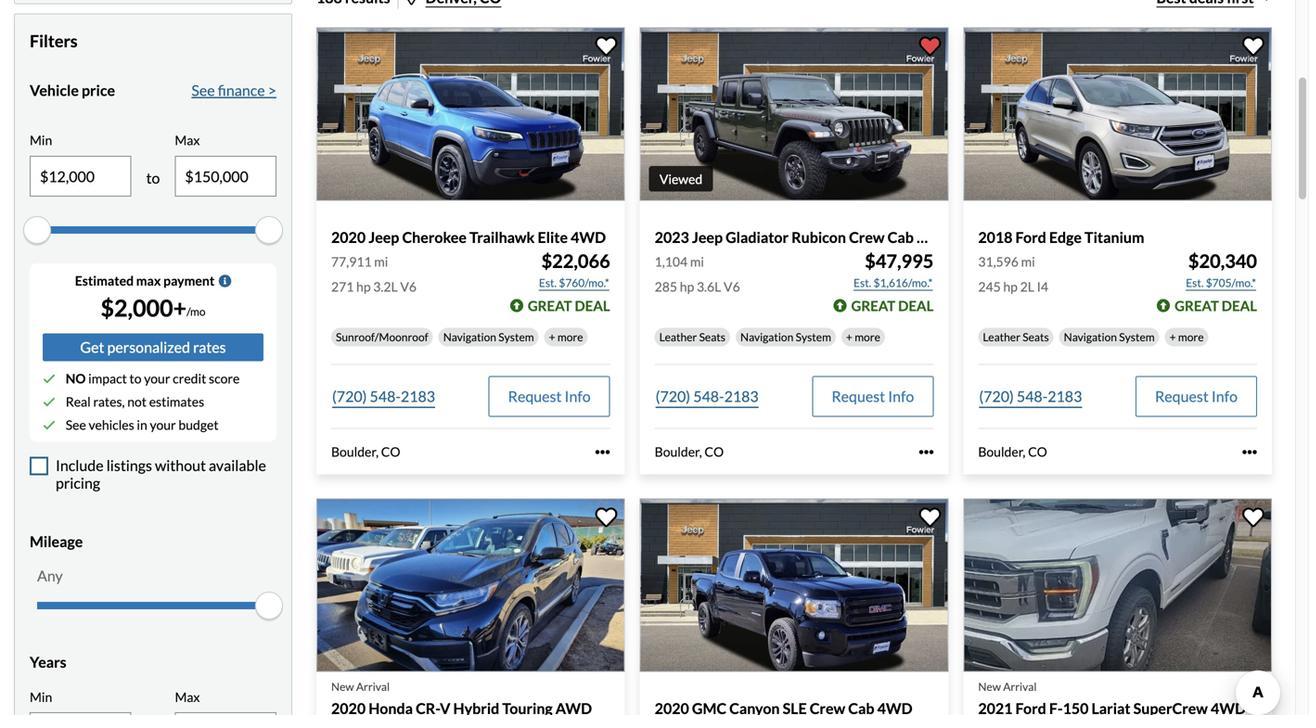 Task type: describe. For each thing, give the bounding box(es) containing it.
years
[[30, 653, 66, 671]]

est. $760/mo.* button
[[538, 274, 610, 292]]

not
[[127, 394, 147, 410]]

3.2l
[[373, 279, 398, 295]]

$1,616/mo.*
[[874, 276, 933, 290]]

oxford white 2021 ford f-150 lariat supercrew 4wd pickup truck four-wheel drive automatic image
[[964, 499, 1272, 672]]

0 vertical spatial to
[[146, 169, 160, 187]]

onyx black 2020 gmc canyon sle crew cab 4wd pickup truck four-wheel drive 8-speed automatic image
[[640, 499, 949, 672]]

boulder, co for $47,995
[[655, 444, 724, 460]]

budget
[[179, 417, 219, 433]]

get personalized rates
[[80, 338, 226, 356]]

include listings without available pricing
[[56, 457, 266, 492]]

request info for $20,340
[[1155, 388, 1238, 406]]

est. for $22,066
[[539, 276, 557, 290]]

request info button for $20,340
[[1136, 376, 1257, 417]]

new for oxford white 2021 ford f-150 lariat supercrew 4wd pickup truck four-wheel drive automatic image
[[978, 680, 1001, 694]]

no
[[66, 371, 86, 386]]

(720) 548-2183 button for $22,066
[[331, 376, 436, 417]]

more for $47,995
[[855, 331, 880, 344]]

$22,066
[[542, 250, 610, 273]]

leather seats for $20,340
[[983, 331, 1049, 344]]

548- for $22,066
[[370, 388, 401, 406]]

$20,340 est. $705/mo.*
[[1186, 250, 1257, 290]]

1 new arrival link from the left
[[316, 499, 629, 715]]

$705/mo.*
[[1206, 276, 1256, 290]]

leather for $47,995
[[659, 331, 697, 344]]

285
[[655, 279, 677, 295]]

2l
[[1020, 279, 1035, 295]]

1 4wd from the left
[[571, 228, 606, 246]]

boulder, co for $20,340
[[978, 444, 1048, 460]]

ford
[[1016, 228, 1046, 246]]

request info for $47,995
[[832, 388, 914, 406]]

2018 ford edge titanium
[[978, 228, 1145, 246]]

$2,000+ /mo
[[101, 294, 206, 322]]

mi for $47,995
[[690, 254, 704, 270]]

mileage
[[30, 533, 83, 551]]

edge
[[1049, 228, 1082, 246]]

without
[[155, 457, 206, 475]]

finance
[[218, 81, 265, 99]]

price
[[82, 81, 115, 99]]

sunroof/moonroof
[[336, 331, 428, 344]]

request info for $22,066
[[508, 388, 591, 406]]

titanium
[[1085, 228, 1145, 246]]

est. $1,616/mo.* button
[[853, 274, 934, 292]]

(720) for $20,340
[[979, 388, 1014, 406]]

$47,995 est. $1,616/mo.*
[[854, 250, 934, 290]]

co for $22,066
[[381, 444, 400, 460]]

271
[[331, 279, 354, 295]]

2 new arrival link from the left
[[964, 499, 1276, 715]]

1 min from the top
[[30, 132, 52, 148]]

seats for $47,995
[[699, 331, 726, 344]]

include
[[56, 457, 104, 475]]

rates
[[193, 338, 226, 356]]

more for $20,340
[[1178, 331, 1204, 344]]

new arrival for oxford white 2021 ford f-150 lariat supercrew 4wd pickup truck four-wheel drive automatic image
[[978, 680, 1037, 694]]

hp for $20,340
[[1003, 279, 1018, 295]]

boulder, for $47,995
[[655, 444, 702, 460]]

great deal for $20,340
[[1175, 298, 1257, 314]]

$760/mo.*
[[559, 276, 609, 290]]

+ for $20,340
[[1170, 331, 1176, 344]]

navigation for $22,066
[[443, 331, 496, 344]]

max
[[136, 273, 161, 289]]

crystal black pearl 2020 honda cr-v hybrid touring awd suv / crossover all-wheel drive continuously variable transmission image
[[316, 499, 625, 672]]

est. $705/mo.* button
[[1185, 274, 1257, 292]]

1,104 mi 285 hp 3.6l v6
[[655, 254, 740, 295]]

request info button for $22,066
[[489, 376, 610, 417]]

(720) 548-2183 for $47,995
[[656, 388, 759, 406]]

est. for $47,995
[[854, 276, 872, 290]]

great for $22,066
[[528, 298, 572, 314]]

no impact to your credit score
[[66, 371, 240, 386]]

any
[[37, 567, 63, 585]]

info for $47,995
[[888, 388, 914, 406]]

years button
[[30, 639, 277, 686]]

vehicles
[[89, 417, 134, 433]]

$22,066 est. $760/mo.*
[[539, 250, 610, 290]]

2018
[[978, 228, 1013, 246]]

estimates
[[149, 394, 204, 410]]

leather for $20,340
[[983, 331, 1021, 344]]

estimated
[[75, 273, 134, 289]]

v6 for $47,995
[[724, 279, 740, 295]]

2 min from the top
[[30, 689, 52, 705]]

rubicon
[[792, 228, 846, 246]]

i4
[[1037, 279, 1049, 295]]

3.6l
[[697, 279, 721, 295]]

$2,000+
[[101, 294, 187, 322]]

pricing
[[56, 474, 100, 492]]

vehicle price
[[30, 81, 115, 99]]

31,596
[[978, 254, 1019, 270]]

boulder, for $20,340
[[978, 444, 1026, 460]]

2183 for $20,340
[[1048, 388, 1082, 406]]

see vehicles in your budget
[[66, 417, 219, 433]]

deal for $47,995
[[898, 298, 934, 314]]

548- for $47,995
[[693, 388, 724, 406]]

ellipsis h image for $22,066
[[595, 445, 610, 460]]

white gold metallic 2018 ford edge titanium suv / crossover front-wheel drive 6-speed automatic image
[[964, 27, 1272, 201]]

2 4wd from the left
[[917, 228, 952, 246]]

77,911 mi 271 hp 3.2l v6
[[331, 254, 417, 295]]

548- for $20,340
[[1017, 388, 1048, 406]]

>
[[268, 81, 277, 99]]

viewed
[[660, 171, 703, 187]]

ellipsis h image for $20,340
[[1242, 445, 1257, 460]]

boulder, co for $22,066
[[331, 444, 400, 460]]

arrival for crystal black pearl 2020 honda cr-v hybrid touring awd suv / crossover all-wheel drive continuously variable transmission image
[[356, 680, 390, 694]]

+ more for $20,340
[[1170, 331, 1204, 344]]

impact
[[88, 371, 127, 386]]

info circle image
[[218, 274, 231, 287]]

(720) for $22,066
[[332, 388, 367, 406]]

see finance >
[[192, 81, 277, 99]]

personalized
[[107, 338, 190, 356]]

hydro blue pearlcoat 2020 jeep cherokee trailhawk elite 4wd suv / crossover four-wheel drive 9-speed automatic image
[[316, 27, 625, 201]]

vehicle
[[30, 81, 79, 99]]

navigation for $47,995
[[740, 331, 794, 344]]

1,104
[[655, 254, 688, 270]]

(720) 548-2183 button for $47,995
[[655, 376, 760, 417]]

info for $22,066
[[565, 388, 591, 406]]

+ more for $47,995
[[846, 331, 880, 344]]

request info button for $47,995
[[812, 376, 934, 417]]

request for $20,340
[[1155, 388, 1209, 406]]

see for see vehicles in your budget
[[66, 417, 86, 433]]

mi for $20,340
[[1021, 254, 1035, 270]]



Task type: vqa. For each thing, say whether or not it's contained in the screenshot.
touch
no



Task type: locate. For each thing, give the bounding box(es) containing it.
2 deal from the left
[[898, 298, 934, 314]]

0 vertical spatial min
[[30, 132, 52, 148]]

your for budget
[[150, 417, 176, 433]]

jeep right 2020
[[369, 228, 399, 246]]

1 horizontal spatial v6
[[724, 279, 740, 295]]

leather seats
[[659, 331, 726, 344], [983, 331, 1049, 344]]

hp left "2l"
[[1003, 279, 1018, 295]]

info for $20,340
[[1212, 388, 1238, 406]]

great down est. $705/mo.* button
[[1175, 298, 1219, 314]]

2 info from the left
[[888, 388, 914, 406]]

jeep for $22,066
[[369, 228, 399, 246]]

1 horizontal spatial leather
[[983, 331, 1021, 344]]

great deal down est. $705/mo.* button
[[1175, 298, 1257, 314]]

2 horizontal spatial 548-
[[1017, 388, 1048, 406]]

mileage button
[[30, 519, 277, 565]]

mi up 3.2l
[[374, 254, 388, 270]]

hp right the 271
[[356, 279, 371, 295]]

1 deal from the left
[[575, 298, 610, 314]]

2 horizontal spatial boulder,
[[978, 444, 1026, 460]]

1 + from the left
[[549, 331, 555, 344]]

3 more from the left
[[1178, 331, 1204, 344]]

3 mi from the left
[[1021, 254, 1035, 270]]

arrival for oxford white 2021 ford f-150 lariat supercrew 4wd pickup truck four-wheel drive automatic image
[[1003, 680, 1037, 694]]

check image for real rates, not estimates
[[43, 396, 56, 409]]

1 horizontal spatial navigation
[[740, 331, 794, 344]]

3 est. from the left
[[1186, 276, 1204, 290]]

1 request from the left
[[508, 388, 562, 406]]

more down est. $1,616/mo.* button
[[855, 331, 880, 344]]

mi down ford
[[1021, 254, 1035, 270]]

system
[[499, 331, 534, 344], [796, 331, 831, 344], [1119, 331, 1155, 344]]

est.
[[539, 276, 557, 290], [854, 276, 872, 290], [1186, 276, 1204, 290]]

0 horizontal spatial jeep
[[369, 228, 399, 246]]

0 horizontal spatial request info
[[508, 388, 591, 406]]

deal
[[575, 298, 610, 314], [898, 298, 934, 314], [1222, 298, 1257, 314]]

+ for $22,066
[[549, 331, 555, 344]]

1 system from the left
[[499, 331, 534, 344]]

1 horizontal spatial new
[[978, 680, 1001, 694]]

0 horizontal spatial more
[[558, 331, 583, 344]]

2 + from the left
[[846, 331, 853, 344]]

mi
[[374, 254, 388, 270], [690, 254, 704, 270], [1021, 254, 1035, 270]]

Max text field
[[176, 157, 276, 196]]

1 vertical spatial max
[[175, 689, 200, 705]]

1 (720) 548-2183 from the left
[[332, 388, 435, 406]]

2 548- from the left
[[693, 388, 724, 406]]

0 horizontal spatial ellipsis h image
[[595, 445, 610, 460]]

4wd
[[571, 228, 606, 246], [917, 228, 952, 246]]

payment
[[163, 273, 215, 289]]

great for $20,340
[[1175, 298, 1219, 314]]

mi for $22,066
[[374, 254, 388, 270]]

v6 for $22,066
[[400, 279, 417, 295]]

navigation for $20,340
[[1064, 331, 1117, 344]]

check image
[[43, 396, 56, 409], [43, 419, 56, 432]]

get personalized rates button
[[43, 334, 264, 361]]

boulder,
[[331, 444, 379, 460], [655, 444, 702, 460], [978, 444, 1026, 460]]

1 horizontal spatial request info button
[[812, 376, 934, 417]]

1 horizontal spatial boulder,
[[655, 444, 702, 460]]

1 info from the left
[[565, 388, 591, 406]]

0 horizontal spatial (720)
[[332, 388, 367, 406]]

request info
[[508, 388, 591, 406], [832, 388, 914, 406], [1155, 388, 1238, 406]]

548-
[[370, 388, 401, 406], [693, 388, 724, 406], [1017, 388, 1048, 406]]

1 request info from the left
[[508, 388, 591, 406]]

1 horizontal spatial seats
[[1023, 331, 1049, 344]]

min down the vehicle on the left of the page
[[30, 132, 52, 148]]

great for $47,995
[[851, 298, 896, 314]]

0 horizontal spatial navigation
[[443, 331, 496, 344]]

3 548- from the left
[[1017, 388, 1048, 406]]

more
[[558, 331, 583, 344], [855, 331, 880, 344], [1178, 331, 1204, 344]]

seats down i4
[[1023, 331, 1049, 344]]

3 boulder, from the left
[[978, 444, 1026, 460]]

great deal
[[528, 298, 610, 314], [851, 298, 934, 314], [1175, 298, 1257, 314]]

seats
[[699, 331, 726, 344], [1023, 331, 1049, 344]]

3 info from the left
[[1212, 388, 1238, 406]]

est. left $1,616/mo.*
[[854, 276, 872, 290]]

leather down 285
[[659, 331, 697, 344]]

2 2183 from the left
[[724, 388, 759, 406]]

hp inside "31,596 mi 245 hp 2l i4"
[[1003, 279, 1018, 295]]

4wd right "cab"
[[917, 228, 952, 246]]

3 request info from the left
[[1155, 388, 1238, 406]]

2 system from the left
[[796, 331, 831, 344]]

(720) 548-2183 for $22,066
[[332, 388, 435, 406]]

2 horizontal spatial hp
[[1003, 279, 1018, 295]]

0 horizontal spatial new arrival link
[[316, 499, 629, 715]]

2 leather from the left
[[983, 331, 1021, 344]]

boulder, co
[[331, 444, 400, 460], [655, 444, 724, 460], [978, 444, 1048, 460]]

1 leather seats from the left
[[659, 331, 726, 344]]

0 horizontal spatial great deal
[[528, 298, 610, 314]]

1 horizontal spatial great deal
[[851, 298, 934, 314]]

1 horizontal spatial hp
[[680, 279, 694, 295]]

3 + more from the left
[[1170, 331, 1204, 344]]

info
[[565, 388, 591, 406], [888, 388, 914, 406], [1212, 388, 1238, 406]]

deal down $1,616/mo.*
[[898, 298, 934, 314]]

(720) 548-2183 button
[[331, 376, 436, 417], [655, 376, 760, 417], [978, 376, 1083, 417]]

2020 jeep cherokee trailhawk elite 4wd
[[331, 228, 606, 246]]

more for $22,066
[[558, 331, 583, 344]]

3 request from the left
[[1155, 388, 1209, 406]]

more down the est. $760/mo.* button
[[558, 331, 583, 344]]

1 horizontal spatial + more
[[846, 331, 880, 344]]

credit
[[173, 371, 206, 386]]

2 hp from the left
[[680, 279, 694, 295]]

leather seats for $47,995
[[659, 331, 726, 344]]

(720) 548-2183
[[332, 388, 435, 406], [656, 388, 759, 406], [979, 388, 1082, 406]]

3 boulder, co from the left
[[978, 444, 1048, 460]]

0 horizontal spatial leather seats
[[659, 331, 726, 344]]

great deal for $47,995
[[851, 298, 934, 314]]

0 horizontal spatial request info button
[[489, 376, 610, 417]]

+ more
[[549, 331, 583, 344], [846, 331, 880, 344], [1170, 331, 1204, 344]]

0 horizontal spatial system
[[499, 331, 534, 344]]

2 horizontal spatial great deal
[[1175, 298, 1257, 314]]

1 + more from the left
[[549, 331, 583, 344]]

1 vertical spatial to
[[129, 371, 142, 386]]

2 (720) 548-2183 from the left
[[656, 388, 759, 406]]

hp
[[356, 279, 371, 295], [680, 279, 694, 295], [1003, 279, 1018, 295]]

system for $47,995
[[796, 331, 831, 344]]

1 (720) 548-2183 button from the left
[[331, 376, 436, 417]]

check image
[[43, 372, 56, 385]]

0 horizontal spatial see
[[66, 417, 86, 433]]

1 new arrival from the left
[[331, 680, 390, 694]]

1 (720) from the left
[[332, 388, 367, 406]]

2 horizontal spatial info
[[1212, 388, 1238, 406]]

2 horizontal spatial (720)
[[979, 388, 1014, 406]]

system for $22,066
[[499, 331, 534, 344]]

1 boulder, from the left
[[331, 444, 379, 460]]

/mo
[[187, 305, 206, 318]]

2 horizontal spatial ellipsis h image
[[1242, 445, 1257, 460]]

jeep right 2023
[[692, 228, 723, 246]]

max down years dropdown button
[[175, 689, 200, 705]]

crew
[[849, 228, 885, 246]]

1 horizontal spatial navigation system
[[740, 331, 831, 344]]

$20,340
[[1189, 250, 1257, 273]]

+ more down the est. $760/mo.* button
[[549, 331, 583, 344]]

see down real
[[66, 417, 86, 433]]

2 horizontal spatial request info button
[[1136, 376, 1257, 417]]

request info button
[[489, 376, 610, 417], [812, 376, 934, 417], [1136, 376, 1257, 417]]

3 ellipsis h image from the left
[[1242, 445, 1257, 460]]

1 great deal from the left
[[528, 298, 610, 314]]

4wd up $22,066
[[571, 228, 606, 246]]

2 check image from the top
[[43, 419, 56, 432]]

est. inside $22,066 est. $760/mo.*
[[539, 276, 557, 290]]

0 horizontal spatial est.
[[539, 276, 557, 290]]

3 system from the left
[[1119, 331, 1155, 344]]

hp inside '77,911 mi 271 hp 3.2l v6'
[[356, 279, 371, 295]]

est. for $20,340
[[1186, 276, 1204, 290]]

score
[[209, 371, 240, 386]]

0 horizontal spatial v6
[[400, 279, 417, 295]]

seats for $20,340
[[1023, 331, 1049, 344]]

3 hp from the left
[[1003, 279, 1018, 295]]

more down est. $705/mo.* button
[[1178, 331, 1204, 344]]

3 2183 from the left
[[1048, 388, 1082, 406]]

0 horizontal spatial (720) 548-2183 button
[[331, 376, 436, 417]]

0 horizontal spatial (720) 548-2183
[[332, 388, 435, 406]]

in
[[137, 417, 147, 433]]

v6 right 3.2l
[[400, 279, 417, 295]]

hp for $47,995
[[680, 279, 694, 295]]

$47,995
[[865, 250, 934, 273]]

great deal down est. $1,616/mo.* button
[[851, 298, 934, 314]]

1 548- from the left
[[370, 388, 401, 406]]

1 horizontal spatial boulder, co
[[655, 444, 724, 460]]

deal for $20,340
[[1222, 298, 1257, 314]]

listings
[[106, 457, 152, 475]]

1 horizontal spatial arrival
[[1003, 680, 1037, 694]]

1 horizontal spatial mi
[[690, 254, 704, 270]]

0 horizontal spatial 4wd
[[571, 228, 606, 246]]

3 co from the left
[[1028, 444, 1048, 460]]

max up max text box
[[175, 132, 200, 148]]

0 horizontal spatial request
[[508, 388, 562, 406]]

elite
[[538, 228, 568, 246]]

2 horizontal spatial est.
[[1186, 276, 1204, 290]]

3 (720) 548-2183 button from the left
[[978, 376, 1083, 417]]

v6 inside '77,911 mi 271 hp 3.2l v6'
[[400, 279, 417, 295]]

2 request info button from the left
[[812, 376, 934, 417]]

1 vertical spatial check image
[[43, 419, 56, 432]]

0 horizontal spatial arrival
[[356, 680, 390, 694]]

1 horizontal spatial ellipsis h image
[[919, 445, 934, 460]]

cab
[[888, 228, 914, 246]]

1 horizontal spatial (720)
[[656, 388, 690, 406]]

3 request info button from the left
[[1136, 376, 1257, 417]]

1 horizontal spatial leather seats
[[983, 331, 1049, 344]]

your up estimates
[[144, 371, 170, 386]]

v6
[[400, 279, 417, 295], [724, 279, 740, 295]]

new for crystal black pearl 2020 honda cr-v hybrid touring awd suv / crossover all-wheel drive continuously variable transmission image
[[331, 680, 354, 694]]

2 horizontal spatial (720) 548-2183 button
[[978, 376, 1083, 417]]

1 co from the left
[[381, 444, 400, 460]]

1 vertical spatial see
[[66, 417, 86, 433]]

co for $20,340
[[1028, 444, 1048, 460]]

+
[[549, 331, 555, 344], [846, 331, 853, 344], [1170, 331, 1176, 344]]

to
[[146, 169, 160, 187], [129, 371, 142, 386]]

1 vertical spatial your
[[150, 417, 176, 433]]

max
[[175, 132, 200, 148], [175, 689, 200, 705]]

2 great from the left
[[851, 298, 896, 314]]

1 horizontal spatial jeep
[[692, 228, 723, 246]]

1 vertical spatial min
[[30, 689, 52, 705]]

1 2183 from the left
[[401, 388, 435, 406]]

deal down $705/mo.*
[[1222, 298, 1257, 314]]

1 horizontal spatial deal
[[898, 298, 934, 314]]

leather
[[659, 331, 697, 344], [983, 331, 1021, 344]]

ellipsis h image
[[595, 445, 610, 460], [919, 445, 934, 460], [1242, 445, 1257, 460]]

1 seats from the left
[[699, 331, 726, 344]]

3 great from the left
[[1175, 298, 1219, 314]]

2020
[[331, 228, 366, 246]]

navigation system for $20,340
[[1064, 331, 1155, 344]]

real
[[66, 394, 91, 410]]

2 arrival from the left
[[1003, 680, 1037, 694]]

to left max text box
[[146, 169, 160, 187]]

estimated max payment
[[75, 273, 215, 289]]

+ more down est. $1,616/mo.* button
[[846, 331, 880, 344]]

to up real rates, not estimates
[[129, 371, 142, 386]]

1 horizontal spatial (720) 548-2183
[[656, 388, 759, 406]]

your for credit
[[144, 371, 170, 386]]

1 check image from the top
[[43, 396, 56, 409]]

1 horizontal spatial system
[[796, 331, 831, 344]]

2 seats from the left
[[1023, 331, 1049, 344]]

2 horizontal spatial system
[[1119, 331, 1155, 344]]

available
[[209, 457, 266, 475]]

0 vertical spatial check image
[[43, 396, 56, 409]]

great down the est. $760/mo.* button
[[528, 298, 572, 314]]

2023 jeep gladiator rubicon crew cab 4wd
[[655, 228, 952, 246]]

2 horizontal spatial mi
[[1021, 254, 1035, 270]]

ellipsis h image for $47,995
[[919, 445, 934, 460]]

+ more down est. $705/mo.* button
[[1170, 331, 1204, 344]]

0 horizontal spatial new arrival
[[331, 680, 390, 694]]

2 mi from the left
[[690, 254, 704, 270]]

2 more from the left
[[855, 331, 880, 344]]

see left finance
[[192, 81, 215, 99]]

+ for $47,995
[[846, 331, 853, 344]]

2 horizontal spatial great
[[1175, 298, 1219, 314]]

your right in
[[150, 417, 176, 433]]

1 horizontal spatial request info
[[832, 388, 914, 406]]

1 navigation from the left
[[443, 331, 496, 344]]

2 co from the left
[[705, 444, 724, 460]]

check image for see vehicles in your budget
[[43, 419, 56, 432]]

navigation system for $22,066
[[443, 331, 534, 344]]

2 horizontal spatial (720) 548-2183
[[979, 388, 1082, 406]]

navigation
[[443, 331, 496, 344], [740, 331, 794, 344], [1064, 331, 1117, 344]]

3 (720) from the left
[[979, 388, 1014, 406]]

1 horizontal spatial see
[[192, 81, 215, 99]]

map marker alt image
[[406, 0, 417, 5]]

new arrival
[[331, 680, 390, 694], [978, 680, 1037, 694]]

get
[[80, 338, 104, 356]]

leather seats down "2l"
[[983, 331, 1049, 344]]

0 horizontal spatial co
[[381, 444, 400, 460]]

1 new from the left
[[331, 680, 354, 694]]

1 horizontal spatial +
[[846, 331, 853, 344]]

1 horizontal spatial request
[[832, 388, 885, 406]]

2 request info from the left
[[832, 388, 914, 406]]

leather down 245
[[983, 331, 1021, 344]]

0 horizontal spatial hp
[[356, 279, 371, 295]]

1 request info button from the left
[[489, 376, 610, 417]]

leather seats down '3.6l'
[[659, 331, 726, 344]]

gladiator
[[726, 228, 789, 246]]

2 (720) from the left
[[656, 388, 690, 406]]

new
[[331, 680, 354, 694], [978, 680, 1001, 694]]

31,596 mi 245 hp 2l i4
[[978, 254, 1049, 295]]

0 horizontal spatial +
[[549, 331, 555, 344]]

mi inside "31,596 mi 245 hp 2l i4"
[[1021, 254, 1035, 270]]

2 horizontal spatial boulder, co
[[978, 444, 1048, 460]]

(720) 548-2183 for $20,340
[[979, 388, 1082, 406]]

0 horizontal spatial + more
[[549, 331, 583, 344]]

0 vertical spatial your
[[144, 371, 170, 386]]

2 max from the top
[[175, 689, 200, 705]]

see
[[192, 81, 215, 99], [66, 417, 86, 433]]

cherokee
[[402, 228, 467, 246]]

great
[[528, 298, 572, 314], [851, 298, 896, 314], [1175, 298, 1219, 314]]

0 horizontal spatial great
[[528, 298, 572, 314]]

2 boulder, from the left
[[655, 444, 702, 460]]

3 + from the left
[[1170, 331, 1176, 344]]

0 horizontal spatial deal
[[575, 298, 610, 314]]

1 horizontal spatial 548-
[[693, 388, 724, 406]]

2 horizontal spatial request
[[1155, 388, 1209, 406]]

co for $47,995
[[705, 444, 724, 460]]

mi inside 1,104 mi 285 hp 3.6l v6
[[690, 254, 704, 270]]

request for $22,066
[[508, 388, 562, 406]]

2023
[[655, 228, 689, 246]]

mi right 1,104
[[690, 254, 704, 270]]

2 horizontal spatial navigation
[[1064, 331, 1117, 344]]

see finance > link
[[192, 80, 277, 102]]

2 jeep from the left
[[692, 228, 723, 246]]

seats down '3.6l'
[[699, 331, 726, 344]]

est. down $20,340
[[1186, 276, 1204, 290]]

1 leather from the left
[[659, 331, 697, 344]]

navigation system for $47,995
[[740, 331, 831, 344]]

sarge green clearcoat 2023 jeep gladiator rubicon crew cab 4wd pickup truck four-wheel drive 8-speed automatic image
[[640, 27, 949, 201]]

2 new from the left
[[978, 680, 1001, 694]]

1 horizontal spatial great
[[851, 298, 896, 314]]

est. inside '$20,340 est. $705/mo.*'
[[1186, 276, 1204, 290]]

1 horizontal spatial 2183
[[724, 388, 759, 406]]

0 horizontal spatial boulder, co
[[331, 444, 400, 460]]

request for $47,995
[[832, 388, 885, 406]]

v6 right '3.6l'
[[724, 279, 740, 295]]

1 boulder, co from the left
[[331, 444, 400, 460]]

1 horizontal spatial 4wd
[[917, 228, 952, 246]]

1 horizontal spatial co
[[705, 444, 724, 460]]

hp inside 1,104 mi 285 hp 3.6l v6
[[680, 279, 694, 295]]

(720) for $47,995
[[656, 388, 690, 406]]

1 navigation system from the left
[[443, 331, 534, 344]]

1 great from the left
[[528, 298, 572, 314]]

est. down $22,066
[[539, 276, 557, 290]]

see for see finance >
[[192, 81, 215, 99]]

2 navigation system from the left
[[740, 331, 831, 344]]

2 + more from the left
[[846, 331, 880, 344]]

2 horizontal spatial 2183
[[1048, 388, 1082, 406]]

2 v6 from the left
[[724, 279, 740, 295]]

(720) 548-2183 button for $20,340
[[978, 376, 1083, 417]]

245
[[978, 279, 1001, 295]]

2 horizontal spatial request info
[[1155, 388, 1238, 406]]

1 arrival from the left
[[356, 680, 390, 694]]

1 jeep from the left
[[369, 228, 399, 246]]

1 horizontal spatial (720) 548-2183 button
[[655, 376, 760, 417]]

1 more from the left
[[558, 331, 583, 344]]

2 great deal from the left
[[851, 298, 934, 314]]

jeep
[[369, 228, 399, 246], [692, 228, 723, 246]]

1 max from the top
[[175, 132, 200, 148]]

v6 inside 1,104 mi 285 hp 3.6l v6
[[724, 279, 740, 295]]

77,911
[[331, 254, 372, 270]]

2 leather seats from the left
[[983, 331, 1049, 344]]

0 horizontal spatial info
[[565, 388, 591, 406]]

new arrival for crystal black pearl 2020 honda cr-v hybrid touring awd suv / crossover all-wheel drive continuously variable transmission image
[[331, 680, 390, 694]]

1 horizontal spatial new arrival
[[978, 680, 1037, 694]]

1 horizontal spatial new arrival link
[[964, 499, 1276, 715]]

3 navigation from the left
[[1064, 331, 1117, 344]]

real rates, not estimates
[[66, 394, 204, 410]]

1 ellipsis h image from the left
[[595, 445, 610, 460]]

3 great deal from the left
[[1175, 298, 1257, 314]]

1 est. from the left
[[539, 276, 557, 290]]

2 boulder, co from the left
[[655, 444, 724, 460]]

hp right 285
[[680, 279, 694, 295]]

great down est. $1,616/mo.* button
[[851, 298, 896, 314]]

0 horizontal spatial to
[[129, 371, 142, 386]]

2 horizontal spatial deal
[[1222, 298, 1257, 314]]

min down years
[[30, 689, 52, 705]]

great deal down the est. $760/mo.* button
[[528, 298, 610, 314]]

0 horizontal spatial new
[[331, 680, 354, 694]]

2 est. from the left
[[854, 276, 872, 290]]

min
[[30, 132, 52, 148], [30, 689, 52, 705]]

boulder, for $22,066
[[331, 444, 379, 460]]

0 horizontal spatial leather
[[659, 331, 697, 344]]

0 horizontal spatial boulder,
[[331, 444, 379, 460]]

2183 for $47,995
[[724, 388, 759, 406]]

1 hp from the left
[[356, 279, 371, 295]]

3 (720) 548-2183 from the left
[[979, 388, 1082, 406]]

deal down $760/mo.*
[[575, 298, 610, 314]]

2 new arrival from the left
[[978, 680, 1037, 694]]

rates,
[[93, 394, 125, 410]]

jeep for $47,995
[[692, 228, 723, 246]]

Min text field
[[31, 157, 130, 196]]

0 horizontal spatial 548-
[[370, 388, 401, 406]]

est. inside $47,995 est. $1,616/mo.*
[[854, 276, 872, 290]]

deal for $22,066
[[575, 298, 610, 314]]

0 vertical spatial max
[[175, 132, 200, 148]]

2 navigation from the left
[[740, 331, 794, 344]]

3 navigation system from the left
[[1064, 331, 1155, 344]]

2 (720) 548-2183 button from the left
[[655, 376, 760, 417]]

1 v6 from the left
[[400, 279, 417, 295]]

filters
[[30, 31, 78, 51]]

great deal for $22,066
[[528, 298, 610, 314]]

mi inside '77,911 mi 271 hp 3.2l v6'
[[374, 254, 388, 270]]

0 horizontal spatial navigation system
[[443, 331, 534, 344]]

new arrival link
[[316, 499, 629, 715], [964, 499, 1276, 715]]

2183 for $22,066
[[401, 388, 435, 406]]

system for $20,340
[[1119, 331, 1155, 344]]

+ more for $22,066
[[549, 331, 583, 344]]

trailhawk
[[470, 228, 535, 246]]

navigation system
[[443, 331, 534, 344], [740, 331, 831, 344], [1064, 331, 1155, 344]]

hp for $22,066
[[356, 279, 371, 295]]

2 horizontal spatial +
[[1170, 331, 1176, 344]]

3 deal from the left
[[1222, 298, 1257, 314]]

1 mi from the left
[[374, 254, 388, 270]]

1 horizontal spatial est.
[[854, 276, 872, 290]]

2 ellipsis h image from the left
[[919, 445, 934, 460]]



